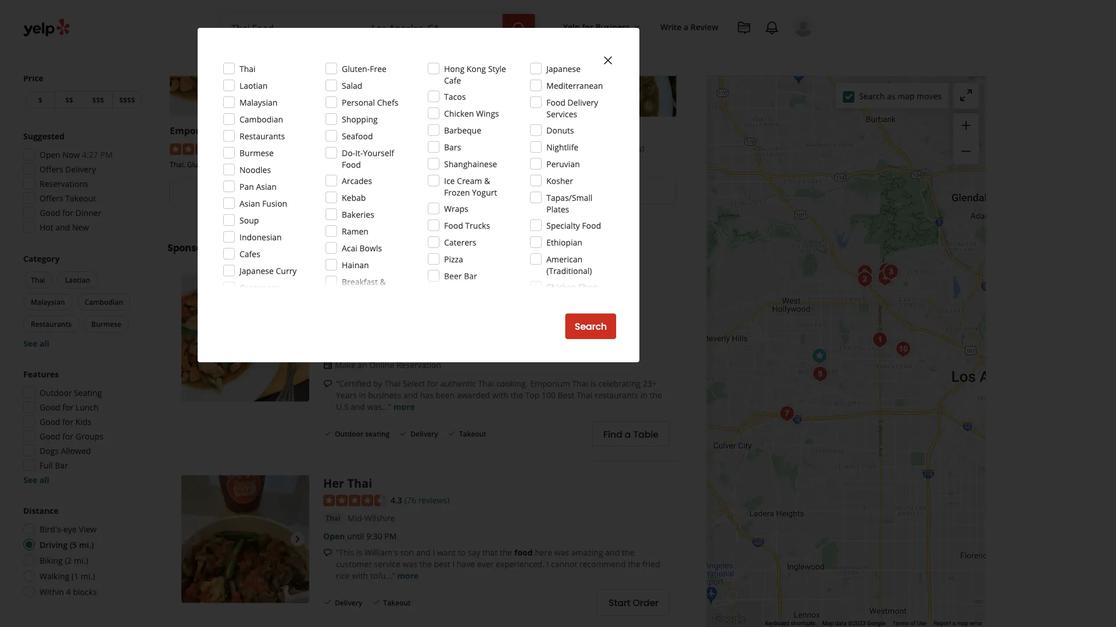 Task type: locate. For each thing, give the bounding box(es) containing it.
i down here
[[547, 559, 549, 570]]

map
[[822, 621, 834, 628]]

malaysian inside "button"
[[31, 297, 65, 307]]

1 horizontal spatial emporium thai link
[[323, 274, 412, 290]]

malaysian button
[[23, 294, 72, 311]]

her thai image
[[808, 345, 831, 368], [181, 476, 309, 604]]

map left error
[[957, 621, 969, 628]]

see all button down full
[[23, 475, 49, 486]]

0 vertical spatial see all button
[[23, 338, 49, 349]]

all down the restaurants button
[[39, 338, 49, 349]]

reviews) inside (76 reviews) link
[[418, 495, 450, 506]]

group containing suggested
[[20, 130, 144, 237]]

1 see from the top
[[23, 338, 37, 349]]

outdoor
[[40, 387, 72, 399], [335, 429, 363, 439]]

0 vertical spatial offers
[[40, 164, 63, 175]]

salad, soup, thai view website
[[514, 160, 626, 198]]

offers up reservations
[[40, 164, 63, 175]]

and down select
[[404, 390, 418, 401]]

personal
[[342, 97, 375, 108]]

see up distance
[[23, 475, 37, 486]]

chicken for chicken wings
[[444, 108, 474, 119]]

pm for open until 11:00 pm
[[278, 205, 290, 216]]

takeout down awarded
[[459, 429, 487, 439]]

mi.)
[[79, 540, 94, 551], [74, 556, 88, 567], [81, 571, 95, 582]]

group
[[953, 113, 979, 165], [20, 130, 144, 237], [21, 253, 144, 349], [20, 369, 144, 486]]

hong kong style cafe
[[444, 63, 506, 86]]

am
[[450, 205, 462, 216]]

outdoor down u.s
[[335, 429, 363, 439]]

(2
[[65, 556, 72, 567]]

google image
[[710, 613, 748, 628]]

0 horizontal spatial her thai image
[[181, 476, 309, 604]]

0 vertical spatial thai button
[[23, 272, 53, 289]]

0 horizontal spatial emporium thai link
[[170, 125, 240, 137]]

takeout
[[65, 193, 96, 204], [459, 429, 487, 439], [383, 598, 411, 608]]

good up the good for kids
[[40, 402, 60, 413]]

1 vertical spatial see
[[23, 475, 37, 486]]

1 vertical spatial more
[[397, 571, 419, 582]]

2 16 checkmark v2 image from the left
[[372, 598, 381, 608]]

the down 23+
[[650, 390, 662, 401]]

asian fusion
[[240, 198, 287, 209]]

open down the suggested
[[40, 149, 60, 160]]

0 horizontal spatial 16 checkmark v2 image
[[323, 429, 333, 439]]

16 checkmark v2 image
[[323, 598, 333, 608], [372, 598, 381, 608]]

is up customer
[[356, 547, 362, 558]]

1 horizontal spatial cambodian
[[240, 114, 283, 125]]

1 horizontal spatial with
[[492, 390, 509, 401]]

thai, gluten-free, noodles
[[170, 160, 256, 170]]

in
[[359, 390, 366, 401], [641, 390, 648, 401]]

with for awarded
[[492, 390, 509, 401]]

1 horizontal spatial burmese
[[240, 147, 274, 158]]

1 vertical spatial japanese
[[240, 265, 274, 276]]

with
[[492, 390, 509, 401], [352, 571, 368, 582]]

order now up the until 12:30 am
[[399, 185, 447, 198]]

1 vertical spatial emporium thai
[[323, 274, 412, 290]]

1 horizontal spatial bar
[[464, 271, 477, 282]]

chicken for chicken shop
[[547, 282, 576, 293]]

kong
[[467, 63, 486, 74]]

2 slideshow element from the top
[[181, 476, 309, 604]]

shortcuts
[[791, 621, 815, 628]]

12:30
[[427, 205, 448, 216]]

offers for offers takeout
[[40, 193, 63, 204]]

0 vertical spatial was
[[554, 547, 569, 558]]

an
[[358, 360, 367, 371]]

best
[[434, 559, 450, 570]]

1 horizontal spatial order now
[[399, 185, 447, 198]]

japanese up mediterranean
[[547, 63, 581, 74]]

cambodian up 'burmese' button
[[85, 297, 123, 307]]

16 checkmark v2 image down 16 speech v2 image
[[323, 598, 333, 608]]

emporium inside the "certified by thai select for authentic thai cooking. emporium thai is celebrating 23+ years in business and has been awarded with the top 100 best thai restaurants in the u.s and was…"
[[530, 378, 570, 389]]

2 horizontal spatial order
[[633, 597, 659, 610]]

0 vertical spatial pm
[[100, 149, 113, 160]]

salad,
[[514, 160, 533, 170]]

it-
[[355, 147, 363, 158]]

outdoor seating
[[40, 387, 102, 399]]

japanese up cantonese
[[240, 265, 274, 276]]

beer bar
[[444, 271, 477, 282]]

0 horizontal spatial gluten-
[[187, 160, 211, 170]]

2 good from the top
[[40, 402, 60, 413]]

search button
[[566, 314, 616, 340]]

1 horizontal spatial search
[[859, 91, 885, 102]]

0 vertical spatial her thai image
[[808, 345, 831, 368]]

until 12:30 am
[[408, 205, 462, 216]]

see all button for features
[[23, 475, 49, 486]]

biking
[[40, 556, 63, 567]]

for right yelp
[[582, 21, 594, 32]]

0 horizontal spatial japanese
[[240, 265, 274, 276]]

report
[[934, 621, 951, 628]]

delivery down mediterranean
[[568, 97, 598, 108]]

1 vertical spatial with
[[352, 571, 368, 582]]

see for category
[[23, 338, 37, 349]]

"certified by thai select for authentic thai cooking. emporium thai is celebrating 23+ years in business and has been awarded with the top 100 best thai restaurants in the u.s and was…"
[[336, 378, 662, 413]]

2 in from the left
[[641, 390, 648, 401]]

1 horizontal spatial 16 checkmark v2 image
[[372, 598, 381, 608]]

price group
[[23, 72, 144, 111]]

order up the until 12:30 am
[[399, 185, 425, 198]]

food inside do-it-yourself food
[[342, 159, 361, 170]]

order now link up the until 12:30 am
[[342, 179, 504, 204]]

slideshow element
[[181, 274, 309, 402], [181, 476, 309, 604]]

2 horizontal spatial emporium
[[530, 378, 570, 389]]

delivery down open now 4:27 pm in the left top of the page
[[65, 164, 96, 175]]

None search field
[[222, 14, 538, 42]]

1 vertical spatial cambodian
[[85, 297, 123, 307]]

1 vertical spatial outdoor
[[335, 429, 363, 439]]

more for more link to the top
[[393, 402, 415, 413]]

now up 11:00
[[255, 185, 275, 198]]

3 16 checkmark v2 image from the left
[[447, 429, 457, 439]]

slideshow element for emporium thai
[[181, 274, 309, 402]]

2 horizontal spatial pm
[[384, 531, 397, 542]]

1 16 checkmark v2 image from the left
[[323, 598, 333, 608]]

and right hot
[[55, 222, 70, 233]]

0 vertical spatial see all
[[23, 338, 49, 349]]

1 vertical spatial burmese
[[91, 319, 121, 329]]

1 horizontal spatial thai button
[[323, 513, 343, 524]]

kosher
[[547, 175, 573, 186]]

search for search
[[575, 320, 607, 333]]

for for business
[[582, 21, 594, 32]]

0 vertical spatial a
[[684, 21, 689, 32]]

open left soup
[[212, 205, 234, 216]]

2 16 checkmark v2 image from the left
[[399, 429, 408, 439]]

a right write
[[684, 21, 689, 32]]

the left fried
[[628, 559, 640, 570]]

0 horizontal spatial view
[[79, 524, 97, 535]]

$ button
[[26, 91, 55, 109]]

$$$$
[[119, 95, 135, 105]]

laotian
[[240, 80, 268, 91], [65, 275, 90, 285]]

for inside yelp for business button
[[582, 21, 594, 32]]

0 horizontal spatial order
[[227, 185, 253, 198]]

1 horizontal spatial now
[[255, 185, 275, 198]]

1 horizontal spatial laotian
[[240, 80, 268, 91]]

gluten-free
[[342, 63, 387, 74]]

write
[[660, 21, 682, 32]]

0 vertical spatial burmese
[[240, 147, 274, 158]]

2 order now link from the left
[[342, 179, 504, 204]]

1 order now link from the left
[[170, 179, 332, 204]]

2 vertical spatial a
[[953, 621, 956, 628]]

bar for full bar
[[55, 460, 68, 471]]

restaurants up (3.7k
[[240, 131, 285, 142]]

asian up asian fusion
[[256, 181, 277, 192]]

0 vertical spatial more link
[[393, 402, 415, 413]]

1 offers from the top
[[40, 164, 63, 175]]

4.3 star rating image
[[323, 495, 386, 507]]

& up yogurt
[[484, 175, 490, 186]]

1 see all from the top
[[23, 338, 49, 349]]

a for report
[[953, 621, 956, 628]]

more link down son
[[397, 571, 419, 582]]

1 horizontal spatial restaurants
[[240, 131, 285, 142]]

1 vertical spatial laotian
[[65, 275, 90, 285]]

palms thai restaurant image
[[853, 261, 877, 285]]

0 horizontal spatial laotian
[[65, 275, 90, 285]]

0 horizontal spatial order now
[[227, 185, 275, 198]]

0 vertical spatial chicken
[[444, 108, 474, 119]]

dogs allowed
[[40, 446, 91, 457]]

sponsored results
[[167, 242, 254, 255]]

0 horizontal spatial i
[[433, 547, 435, 558]]

see all down full
[[23, 475, 49, 486]]

for up has
[[427, 378, 438, 389]]

user actions element
[[554, 15, 830, 86]]

keyboard
[[765, 621, 789, 628]]

spicy sugar thai - midcity image
[[809, 363, 832, 386]]

takeout for 16 checkmark v2 image associated with takeout
[[383, 598, 411, 608]]

0 vertical spatial laotian
[[240, 80, 268, 91]]

2 see from the top
[[23, 475, 37, 486]]

reviews) for (76 reviews)
[[418, 495, 450, 506]]

more link down business
[[393, 402, 415, 413]]

a right report
[[953, 621, 956, 628]]

japanese for japanese
[[547, 63, 581, 74]]

see all button for category
[[23, 338, 49, 349]]

food down 'do-'
[[342, 159, 361, 170]]

search inside button
[[575, 320, 607, 333]]

2 see all button from the top
[[23, 475, 49, 486]]

emporium thai up 4 star rating image
[[170, 125, 240, 137]]

0 horizontal spatial malaysian
[[31, 297, 65, 307]]

order now link for emporium thai
[[170, 179, 332, 204]]

1 vertical spatial takeout
[[459, 429, 487, 439]]

0 vertical spatial search
[[859, 91, 885, 102]]

1 vertical spatial is
[[356, 547, 362, 558]]

food inside food delivery services
[[547, 97, 566, 108]]

16 checkmark v2 image for takeout
[[447, 429, 457, 439]]

burmese down cambodian button
[[91, 319, 121, 329]]

0 vertical spatial all
[[39, 338, 49, 349]]

2 all from the top
[[39, 475, 49, 486]]

malaysian up the restaurants button
[[31, 297, 65, 307]]

zoom in image
[[959, 119, 973, 133]]

bar down dogs allowed
[[55, 460, 68, 471]]

1 horizontal spatial pm
[[278, 205, 290, 216]]

2 horizontal spatial now
[[427, 185, 447, 198]]

bar inside group
[[55, 460, 68, 471]]

zoom out image
[[959, 144, 973, 158]]

takeout up the dinner
[[65, 193, 96, 204]]

gluten- inside search dialog
[[342, 63, 370, 74]]

0 vertical spatial see
[[23, 338, 37, 349]]

4.0
[[237, 143, 249, 154]]

group containing category
[[21, 253, 144, 349]]

now for emporium thai
[[255, 185, 275, 198]]

2 offers from the top
[[40, 193, 63, 204]]

emporium thai link down hainan
[[323, 274, 412, 290]]

0 horizontal spatial order now link
[[170, 179, 332, 204]]

cambodian inside search dialog
[[240, 114, 283, 125]]

offers for offers delivery
[[40, 164, 63, 175]]

16 info v2 image
[[256, 244, 265, 253]]

0 horizontal spatial with
[[352, 571, 368, 582]]

0 vertical spatial mi.)
[[79, 540, 94, 551]]

1 in from the left
[[359, 390, 366, 401]]

in down "certified
[[359, 390, 366, 401]]

16 checkmark v2 image down been
[[447, 429, 457, 439]]

3 good from the top
[[40, 417, 60, 428]]

1 vertical spatial chicken
[[547, 282, 576, 293]]

allowed
[[61, 446, 91, 457]]

good for good for lunch
[[40, 402, 60, 413]]

4 good from the top
[[40, 431, 60, 442]]

search
[[859, 91, 885, 102], [575, 320, 607, 333]]

(76 reviews)
[[405, 495, 450, 506]]

0 horizontal spatial search
[[575, 320, 607, 333]]

delivery down has
[[411, 429, 438, 439]]

i right best
[[452, 559, 455, 570]]

open down tapas/small
[[558, 205, 580, 216]]

mi.) for walking (1 mi.)
[[81, 571, 95, 582]]

4.0 (3.7k reviews)
[[237, 143, 302, 154]]

1 horizontal spatial order
[[399, 185, 425, 198]]

frozen
[[444, 187, 470, 198]]

in down 23+
[[641, 390, 648, 401]]

thai inside group
[[31, 275, 45, 285]]

map region
[[597, 10, 1044, 628]]

next image
[[291, 533, 305, 547]]

reviews) for (600 reviews)
[[613, 143, 645, 154]]

4:27
[[82, 149, 98, 160]]

1 vertical spatial see all button
[[23, 475, 49, 486]]

2 see all from the top
[[23, 475, 49, 486]]

1 vertical spatial restaurants
[[31, 319, 72, 329]]

kids
[[76, 417, 91, 428]]

thai button down category
[[23, 272, 53, 289]]

1 horizontal spatial in
[[641, 390, 648, 401]]

1 vertical spatial view
[[79, 524, 97, 535]]

delivery inside group
[[65, 164, 96, 175]]

now
[[63, 149, 80, 160], [255, 185, 275, 198], [427, 185, 447, 198]]

open up 16 speech v2 image
[[323, 531, 345, 542]]

plates
[[547, 204, 569, 215]]

0 horizontal spatial outdoor
[[40, 387, 72, 399]]

see all down the restaurants button
[[23, 338, 49, 349]]

a
[[684, 21, 689, 32], [625, 428, 631, 441], [953, 621, 956, 628]]

0 vertical spatial &
[[484, 175, 490, 186]]

laotian inside button
[[65, 275, 90, 285]]

reviews) right (600
[[613, 143, 645, 154]]

0 horizontal spatial now
[[63, 149, 80, 160]]

thai button left mid-
[[323, 513, 343, 524]]

order up open until 11:00 pm
[[227, 185, 253, 198]]

0 vertical spatial japanese
[[547, 63, 581, 74]]

pm right 9:30
[[384, 531, 397, 542]]

my thai kitchen image
[[892, 338, 915, 361]]

1 vertical spatial a
[[625, 428, 631, 441]]

write a review link
[[656, 16, 723, 37]]

suggested
[[23, 131, 65, 142]]

good for groups
[[40, 431, 104, 442]]

100
[[542, 390, 556, 401]]

now up 12:30 on the left top of the page
[[427, 185, 447, 198]]

farmhouse kitchen thai cuisine image
[[776, 403, 799, 426]]

option group
[[20, 505, 144, 602]]

business categories element
[[220, 42, 814, 76]]

reviews) for (36 reviews)
[[437, 143, 468, 154]]

all down full
[[39, 475, 49, 486]]

group containing features
[[20, 369, 144, 486]]

chicken down (traditional) at the top of the page
[[547, 282, 576, 293]]

gluten- down 4 star rating image
[[187, 160, 211, 170]]

emporium up 4 star rating image
[[170, 125, 218, 137]]

0 horizontal spatial chicken
[[444, 108, 474, 119]]

1 horizontal spatial i
[[452, 559, 455, 570]]

0 vertical spatial restaurants
[[240, 131, 285, 142]]

4.7 star rating image
[[342, 144, 405, 155]]

restaurant
[[567, 125, 619, 137]]

2 order now from the left
[[399, 185, 447, 198]]

cambodian up (3.7k
[[240, 114, 283, 125]]

hae ha heng thai bistro image
[[869, 329, 892, 352]]

0 horizontal spatial restaurants
[[31, 319, 72, 329]]

is
[[590, 378, 596, 389], [356, 547, 362, 558]]

offers down reservations
[[40, 193, 63, 204]]

pm for open now 4:27 pm
[[100, 149, 113, 160]]

i left the want
[[433, 547, 435, 558]]

soup,
[[535, 160, 553, 170]]

2 vertical spatial pm
[[384, 531, 397, 542]]

order now up open until 11:00 pm
[[227, 185, 275, 198]]

asian up soup
[[240, 198, 260, 209]]

is up restaurants
[[590, 378, 596, 389]]

1 vertical spatial was
[[403, 559, 417, 570]]

rice
[[336, 571, 350, 582]]

now for thaibento
[[427, 185, 447, 198]]

dogs
[[40, 446, 59, 457]]

1 horizontal spatial view
[[564, 185, 586, 198]]

sponsored
[[167, 242, 218, 255]]

0 horizontal spatial cambodian
[[85, 297, 123, 307]]

report a map error link
[[934, 621, 983, 628]]

good for dinner
[[40, 207, 101, 218]]

japanese curry
[[240, 265, 297, 276]]

order now for emporium thai
[[227, 185, 275, 198]]

the down ""this is william's son and i want to say that the food" on the left
[[419, 559, 432, 570]]

yogurt
[[472, 187, 497, 198]]

16 checkmark v2 image for delivery
[[323, 598, 333, 608]]

16 checkmark v2 image left the outdoor seating
[[323, 429, 333, 439]]

thai inside "salad, soup, thai view website"
[[555, 160, 569, 170]]

search left 'as'
[[859, 91, 885, 102]]

1 horizontal spatial &
[[484, 175, 490, 186]]

2 horizontal spatial takeout
[[459, 429, 487, 439]]

with inside here was amazing and the customer service was the best i have ever experienced. i cannot recommend the fried rice with tofu…"
[[352, 571, 368, 582]]

see down the restaurants button
[[23, 338, 37, 349]]

emporium thai down hainan
[[323, 274, 412, 290]]

noodles down 4.0
[[229, 160, 256, 170]]

1 vertical spatial asian
[[240, 198, 260, 209]]

2 horizontal spatial a
[[953, 621, 956, 628]]

chicken
[[444, 108, 474, 119], [547, 282, 576, 293]]

map right 'as'
[[898, 91, 915, 102]]

and inside group
[[55, 222, 70, 233]]

pm right 4:27 at the left of the page
[[100, 149, 113, 160]]

the
[[511, 390, 523, 401], [650, 390, 662, 401], [500, 547, 512, 558], [622, 547, 634, 558], [419, 559, 432, 570], [628, 559, 640, 570]]

ramen
[[342, 226, 369, 237]]

0 horizontal spatial map
[[898, 91, 915, 102]]

bar right "beer" on the top of the page
[[464, 271, 477, 282]]

i
[[433, 547, 435, 558], [452, 559, 455, 570], [547, 559, 549, 570]]

order now link for thaibento
[[342, 179, 504, 204]]

new
[[72, 222, 89, 233]]

0 horizontal spatial &
[[380, 276, 386, 287]]

mi.) right (2
[[74, 556, 88, 567]]

open for open until 9:30 pm
[[323, 531, 345, 542]]

1 vertical spatial emporium
[[323, 274, 384, 290]]

bar for beer bar
[[464, 271, 477, 282]]

for down the good for kids
[[62, 431, 73, 442]]

fried
[[643, 559, 660, 570]]

biking (2 mi.)
[[40, 556, 88, 567]]

with down customer
[[352, 571, 368, 582]]

good up hot
[[40, 207, 60, 218]]

delivery down rice on the bottom left
[[335, 598, 362, 608]]

more link
[[393, 402, 415, 413], [397, 571, 419, 582]]

0 vertical spatial is
[[590, 378, 596, 389]]

open inside group
[[40, 149, 60, 160]]

$$$ button
[[83, 91, 112, 109]]

review
[[691, 21, 719, 32]]

william's
[[365, 547, 398, 558]]

1 vertical spatial emporium thai link
[[323, 274, 412, 290]]

1 good from the top
[[40, 207, 60, 218]]

cambodian
[[240, 114, 283, 125], [85, 297, 123, 307]]

1 vertical spatial mi.)
[[74, 556, 88, 567]]

with down cooking.
[[492, 390, 509, 401]]

good down good for lunch
[[40, 417, 60, 428]]

takeout down tofu…"
[[383, 598, 411, 608]]

1 vertical spatial malaysian
[[31, 297, 65, 307]]

map for error
[[957, 621, 969, 628]]

reviews) right (76
[[418, 495, 450, 506]]

make
[[335, 360, 356, 371]]

pm right 11:00
[[278, 205, 290, 216]]

bird's-
[[40, 524, 63, 535]]

search image
[[512, 22, 526, 36]]

more for more link to the bottom
[[397, 571, 419, 582]]

barbeque
[[444, 125, 481, 136]]

and up 'recommend'
[[605, 547, 620, 558]]

outdoor for outdoor seating
[[335, 429, 363, 439]]

0 horizontal spatial a
[[625, 428, 631, 441]]

see all
[[23, 338, 49, 349], [23, 475, 49, 486]]

"this is william's son and i want to say that the food
[[336, 547, 533, 558]]

1 order now from the left
[[227, 185, 275, 198]]

2 vertical spatial mi.)
[[81, 571, 95, 582]]

for inside the "certified by thai select for authentic thai cooking. emporium thai is celebrating 23+ years in business and has been awarded with the top 100 best thai restaurants in the u.s and was…"
[[427, 378, 438, 389]]

order now link up open until 11:00 pm
[[170, 179, 332, 204]]

for down offers takeout
[[62, 207, 73, 218]]

more down son
[[397, 571, 419, 582]]

bar inside search dialog
[[464, 271, 477, 282]]

was…"
[[367, 402, 391, 413]]

1 all from the top
[[39, 338, 49, 349]]

1 vertical spatial bar
[[55, 460, 68, 471]]

touch
[[536, 125, 564, 137]]

mi.) for biking (2 mi.)
[[74, 556, 88, 567]]

emporium thai for the top "emporium thai" link
[[170, 125, 240, 137]]

pa ord noodle image
[[874, 267, 897, 290]]

make an online reservation
[[335, 360, 441, 371]]

do-it-yourself food
[[342, 147, 394, 170]]

1 vertical spatial thai button
[[323, 513, 343, 524]]

1 slideshow element from the top
[[181, 274, 309, 402]]

0 vertical spatial outdoor
[[40, 387, 72, 399]]

open for open until 11:00 pm
[[212, 205, 234, 216]]

delivery
[[568, 97, 598, 108], [65, 164, 96, 175], [411, 429, 438, 439], [335, 598, 362, 608]]

16 checkmark v2 image for delivery
[[399, 429, 408, 439]]

1 see all button from the top
[[23, 338, 49, 349]]

"certified
[[336, 378, 371, 389]]

cambodian inside button
[[85, 297, 123, 307]]

emporium thai image
[[181, 274, 309, 402]]

1 horizontal spatial malaysian
[[240, 97, 278, 108]]

a right find
[[625, 428, 631, 441]]

now inside group
[[63, 149, 80, 160]]

0 horizontal spatial is
[[356, 547, 362, 558]]

emporium up 100
[[530, 378, 570, 389]]

soup
[[240, 215, 259, 226]]

years
[[336, 390, 357, 401]]

1 16 checkmark v2 image from the left
[[323, 429, 333, 439]]

16 checkmark v2 image
[[323, 429, 333, 439], [399, 429, 408, 439], [447, 429, 457, 439]]

outdoor inside group
[[40, 387, 72, 399]]

chicken up barbeque
[[444, 108, 474, 119]]

0 vertical spatial asian
[[256, 181, 277, 192]]

with inside the "certified by thai select for authentic thai cooking. emporium thai is celebrating 23+ years in business and has been awarded with the top 100 best thai restaurants in the u.s and was…"
[[492, 390, 509, 401]]

1 vertical spatial her thai image
[[181, 476, 309, 604]]



Task type: vqa. For each thing, say whether or not it's contained in the screenshot.
Open
yes



Task type: describe. For each thing, give the bounding box(es) containing it.
thai link
[[323, 513, 343, 524]]

driving (5 mi.)
[[40, 540, 94, 551]]

for for lunch
[[62, 402, 73, 413]]

report a map error
[[934, 621, 983, 628]]

of
[[910, 621, 916, 628]]

"this
[[336, 547, 354, 558]]

category
[[23, 253, 60, 264]]

celebrating
[[599, 378, 641, 389]]

2 horizontal spatial until
[[408, 205, 425, 216]]

sanamluang cafe hollywood image
[[880, 261, 903, 284]]

business
[[368, 390, 401, 401]]

map for moves
[[898, 91, 915, 102]]

lunch
[[76, 402, 99, 413]]

eye
[[63, 524, 77, 535]]

chicken shop
[[547, 282, 598, 293]]

burmese inside button
[[91, 319, 121, 329]]

acai bowls
[[342, 243, 382, 254]]

see all for category
[[23, 338, 49, 349]]

reservations
[[40, 178, 88, 189]]

reviews) right (3.7k
[[271, 143, 302, 154]]

for for kids
[[62, 417, 73, 428]]

order for thaibento
[[399, 185, 425, 198]]

wilshire
[[365, 513, 395, 524]]

seating
[[74, 387, 102, 399]]

pm for open until 9:30 pm
[[384, 531, 397, 542]]

chefs
[[377, 97, 398, 108]]

hainan
[[342, 260, 369, 271]]

the up 'recommend'
[[622, 547, 634, 558]]

japanese for japanese curry
[[240, 265, 274, 276]]

for for groups
[[62, 431, 73, 442]]

write a review
[[660, 21, 719, 32]]

hot and new
[[40, 222, 89, 233]]

0 vertical spatial emporium
[[170, 125, 218, 137]]

previous image
[[186, 533, 200, 547]]

the right 'that'
[[500, 547, 512, 558]]

authentic
[[440, 378, 476, 389]]

google
[[867, 621, 886, 628]]

& inside breakfast & brunch
[[380, 276, 386, 287]]

emporium thai for right "emporium thai" link
[[323, 274, 412, 290]]

yelp
[[563, 21, 580, 32]]

keyboard shortcuts
[[765, 621, 815, 628]]

good for good for dinner
[[40, 207, 60, 218]]

(1
[[72, 571, 79, 582]]

mi.) for driving (5 mi.)
[[79, 540, 94, 551]]

open for open
[[558, 205, 580, 216]]

pan
[[240, 181, 254, 192]]

food right specialty
[[582, 220, 601, 231]]

order for emporium thai
[[227, 185, 253, 198]]

restaurants inside button
[[31, 319, 72, 329]]

full bar
[[40, 460, 68, 471]]

offers delivery
[[40, 164, 96, 175]]

a for write
[[684, 21, 689, 32]]

view inside "salad, soup, thai view website"
[[564, 185, 586, 198]]

delivery inside food delivery services
[[568, 97, 598, 108]]

food down 'am'
[[444, 220, 463, 231]]

search for search as map moves
[[859, 91, 885, 102]]

use
[[917, 621, 927, 628]]

projects image
[[737, 21, 751, 35]]

16 checkmark v2 image for outdoor seating
[[323, 429, 333, 439]]

16 chevron down v2 image
[[633, 22, 642, 32]]

her thai link
[[323, 476, 372, 492]]

thai touch restaurant link
[[514, 125, 619, 137]]

see all for features
[[23, 475, 49, 486]]

the down cooking.
[[511, 390, 523, 401]]

find a table link
[[592, 422, 670, 447]]

open until 11:00 pm
[[212, 205, 290, 216]]

23+
[[643, 378, 657, 389]]

customer
[[336, 559, 372, 570]]

good for good for groups
[[40, 431, 60, 442]]

& inside ice cream & frozen yogurt
[[484, 175, 490, 186]]

free,
[[211, 160, 227, 170]]

data
[[835, 621, 847, 628]]

hoy-ka thai restaurant image
[[853, 268, 877, 292]]

chicken wings
[[444, 108, 499, 119]]

4 star rating image
[[170, 144, 233, 155]]

hot
[[40, 222, 53, 233]]

burmese inside search dialog
[[240, 147, 274, 158]]

u.s
[[336, 402, 349, 413]]

for for dinner
[[62, 207, 73, 218]]

(5
[[70, 540, 77, 551]]

seafood
[[342, 131, 373, 142]]

keyboard shortcuts button
[[765, 620, 815, 628]]

beer
[[444, 271, 462, 282]]

restaurants inside search dialog
[[240, 131, 285, 142]]

has
[[420, 390, 434, 401]]

see for features
[[23, 475, 37, 486]]

2 horizontal spatial i
[[547, 559, 549, 570]]

notifications image
[[765, 21, 779, 35]]

until for until 9:30 pm
[[347, 531, 364, 542]]

slideshow element for her thai
[[181, 476, 309, 604]]

find a table
[[603, 428, 659, 441]]

bars
[[444, 142, 461, 153]]

wraps
[[444, 203, 468, 214]]

laotian button
[[57, 272, 98, 289]]

nightlife
[[547, 142, 578, 153]]

shanghainese
[[444, 158, 497, 169]]

reservation
[[396, 360, 441, 371]]

food trucks
[[444, 220, 490, 231]]

find
[[603, 428, 622, 441]]

shopping
[[342, 114, 378, 125]]

start order
[[609, 597, 659, 610]]

takeout for 16 checkmark v2 icon related to takeout
[[459, 429, 487, 439]]

american (traditional)
[[547, 254, 592, 276]]

thai inside thai 'link'
[[326, 514, 341, 523]]

$$
[[65, 95, 73, 105]]

outdoor for outdoor seating
[[40, 387, 72, 399]]

restaurants
[[595, 390, 638, 401]]

brunch
[[342, 288, 369, 299]]

noodles inside search dialog
[[240, 164, 271, 175]]

(600 reviews)
[[595, 143, 645, 154]]

american
[[547, 254, 583, 265]]

kebab
[[342, 192, 366, 203]]

start order link
[[598, 591, 670, 616]]

ice cream & frozen yogurt
[[444, 175, 497, 198]]

a for find
[[625, 428, 631, 441]]

ruen pair image
[[875, 260, 898, 283]]

search as map moves
[[859, 91, 942, 102]]

previous image
[[186, 331, 200, 345]]

expand map image
[[959, 88, 973, 102]]

start
[[609, 597, 631, 610]]

good for good for kids
[[40, 417, 60, 428]]

breakfast
[[342, 276, 378, 287]]

0 horizontal spatial thai button
[[23, 272, 53, 289]]

1 horizontal spatial was
[[554, 547, 569, 558]]

and right u.s
[[351, 402, 365, 413]]

1 vertical spatial gluten-
[[187, 160, 211, 170]]

view website link
[[514, 179, 676, 204]]

error
[[970, 621, 983, 628]]

features
[[23, 369, 59, 380]]

malaysian inside search dialog
[[240, 97, 278, 108]]

4.1 star rating image
[[514, 144, 577, 155]]

laotian inside search dialog
[[240, 80, 268, 91]]

all for category
[[39, 338, 49, 349]]

cafes
[[240, 249, 260, 260]]

all for features
[[39, 475, 49, 486]]

and right son
[[416, 547, 431, 558]]

ethiopian
[[547, 237, 582, 248]]

and inside here was amazing and the customer service was the best i have ever experienced. i cannot recommend the fried rice with tofu…"
[[605, 547, 620, 558]]

takeout inside group
[[65, 193, 96, 204]]

1 vertical spatial more link
[[397, 571, 419, 582]]

close image
[[601, 54, 615, 67]]

distance
[[23, 506, 59, 517]]

0 vertical spatial emporium thai link
[[170, 125, 240, 137]]

$
[[38, 95, 42, 105]]

option group containing distance
[[20, 505, 144, 602]]

terms of use
[[893, 621, 927, 628]]

with for rice
[[352, 571, 368, 582]]

thai inside search dialog
[[240, 63, 256, 74]]

hong
[[444, 63, 465, 74]]

full
[[40, 460, 53, 471]]

open for open now 4:27 pm
[[40, 149, 60, 160]]

mid-wilshire
[[348, 513, 395, 524]]

16 speech v2 image
[[323, 549, 333, 558]]

blocks
[[73, 587, 97, 598]]

is inside the "certified by thai select for authentic thai cooking. emporium thai is celebrating 23+ years in business and has been awarded with the top 100 best thai restaurants in the u.s and was…"
[[590, 378, 596, 389]]

order now for thaibento
[[399, 185, 447, 198]]

16 speech v2 image
[[323, 380, 333, 389]]

recommend
[[579, 559, 626, 570]]

arcades
[[342, 175, 372, 186]]

16 checkmark v2 image for takeout
[[372, 598, 381, 608]]

cambodian button
[[77, 294, 131, 311]]

search dialog
[[0, 0, 1116, 628]]

tacos
[[444, 91, 466, 102]]

16 reservation v2 image
[[323, 361, 333, 370]]

burmese button
[[84, 316, 129, 333]]

bakeries
[[342, 209, 374, 220]]

(36 reviews)
[[423, 143, 468, 154]]

mediterranean
[[547, 80, 603, 91]]

until for until 11:00 pm
[[236, 205, 253, 216]]



